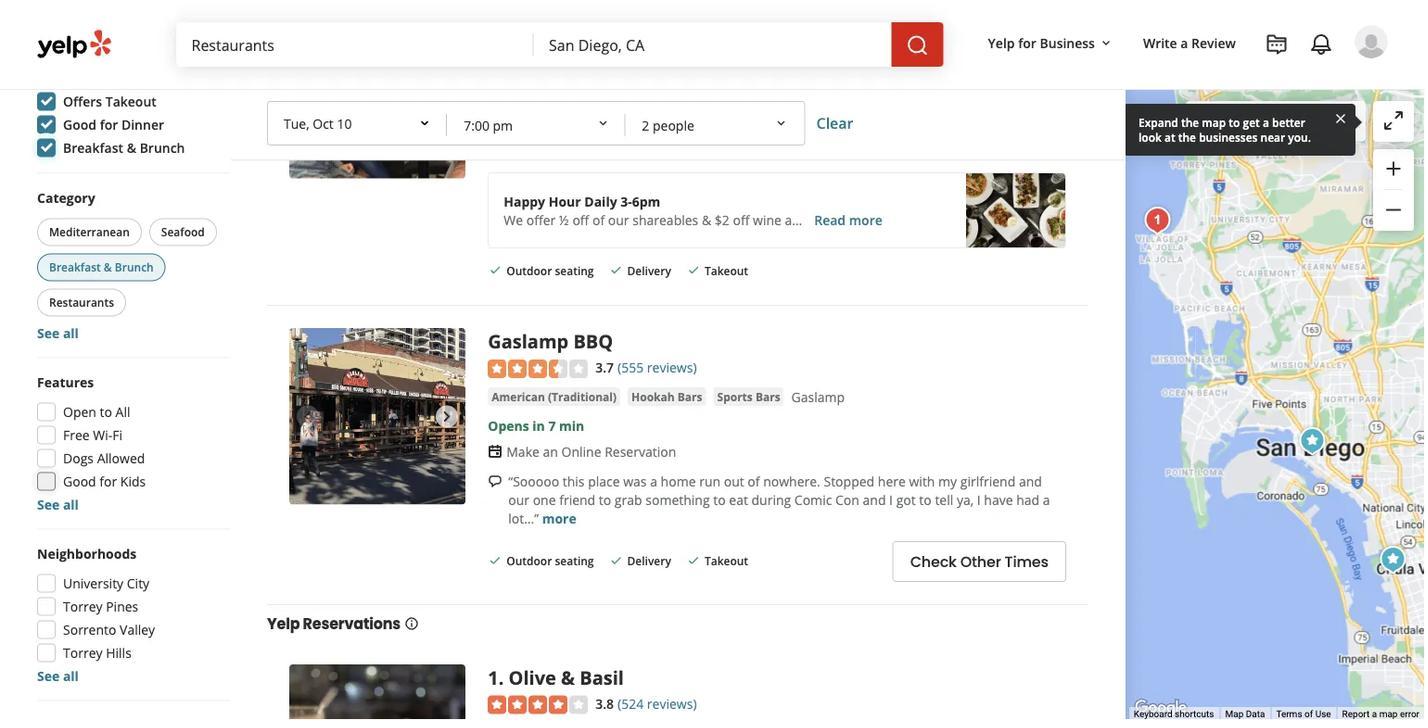 Task type: locate. For each thing, give the bounding box(es) containing it.
1 horizontal spatial gaslamp
[[792, 389, 845, 406]]

1
[[488, 665, 499, 690]]

1 horizontal spatial of
[[748, 472, 760, 490]]

none field down bar
[[549, 34, 877, 55]]

& left bar
[[683, 2, 697, 28]]

0 vertical spatial for
[[1019, 34, 1037, 51]]

yelp for business button
[[981, 26, 1121, 59]]

2 see all button from the top
[[37, 496, 79, 514]]

search image
[[907, 34, 929, 57]]

see all
[[37, 325, 79, 342], [37, 496, 79, 514], [37, 668, 79, 685]]

1 vertical spatial reservation
[[605, 443, 676, 460]]

good down offers takeout
[[63, 116, 96, 134]]

university
[[63, 575, 123, 593]]

run
[[699, 472, 721, 490]]

see
[[37, 325, 60, 342], [37, 496, 60, 514], [37, 668, 60, 685]]

have
[[984, 491, 1013, 509]]

0 vertical spatial delivery
[[105, 46, 157, 64]]

a right write
[[1181, 34, 1189, 51]]

map data button
[[1226, 708, 1266, 721]]

none field up "select a date" text field
[[192, 34, 519, 55]]

my
[[939, 472, 957, 490]]

1 vertical spatial for
[[100, 116, 118, 134]]

this
[[563, 472, 585, 490]]

map region
[[959, 6, 1426, 721]]

clear button
[[817, 113, 854, 133]]

yelp for yelp for business
[[988, 34, 1015, 51]]

brunch inside button
[[115, 260, 154, 275]]

& down mediterranean button
[[104, 260, 112, 275]]

1 seating from the top
[[555, 263, 594, 279]]

1 outdoor seating from the top
[[507, 263, 594, 279]]

an down 7 in the left bottom of the page
[[543, 443, 558, 460]]

0 horizontal spatial gaslamp bbq image
[[289, 329, 466, 505]]

for inside button
[[1019, 34, 1037, 51]]

slideshow element
[[289, 2, 466, 179], [289, 329, 466, 505]]

good for dinner
[[63, 116, 164, 134]]

olive & basil image
[[1139, 202, 1176, 239]]

see all button
[[37, 325, 79, 342], [37, 496, 79, 514], [37, 668, 79, 685]]

eat
[[729, 491, 748, 509]]

reviews) right (524
[[647, 696, 697, 713]]

user actions element
[[973, 23, 1414, 137]]

2 bars from the left
[[756, 389, 781, 404]]

1 horizontal spatial none field
[[549, 34, 877, 55]]

dinner
[[121, 116, 164, 134]]

0 vertical spatial free
[[533, 63, 557, 79]]

times
[[1005, 552, 1049, 573]]

1 vertical spatial outdoor
[[507, 554, 552, 569]]

all down restaurants 'button'
[[63, 325, 79, 342]]

kids
[[120, 473, 146, 491]]

reviews) up hookah bars
[[647, 359, 697, 377]]

0 vertical spatial see all button
[[37, 325, 79, 342]]

map left error at right
[[1380, 709, 1398, 720]]

happy hour specials
[[507, 117, 629, 135]]

online down the min
[[562, 443, 602, 460]]

for down offers takeout
[[100, 116, 118, 134]]

off right ½
[[573, 211, 589, 228]]

(146
[[617, 33, 644, 50]]

free up dogs
[[63, 427, 90, 444]]

0 vertical spatial and
[[785, 211, 808, 228]]

info icon image
[[795, 118, 809, 133], [795, 118, 809, 133]]

0 horizontal spatial yelp
[[267, 613, 300, 634]]

gluten- up open all day
[[492, 63, 533, 79]]

to left tell
[[919, 491, 932, 509]]

make right 16 reservation v2 image
[[507, 139, 540, 157]]

2 an from the top
[[543, 443, 558, 460]]

1 vertical spatial takeout
[[705, 263, 749, 279]]

2 online from the top
[[562, 443, 602, 460]]

see all button down torrey hills
[[37, 668, 79, 685]]

see all button for open to all
[[37, 496, 79, 514]]

& inside breakfast & brunch button
[[104, 260, 112, 275]]

all for neighborhoods
[[63, 668, 79, 685]]

1 vertical spatial see all button
[[37, 496, 79, 514]]

home
[[661, 472, 696, 490]]

sports bars button
[[714, 388, 784, 406]]

previous image for sammy's restaurant & bar
[[297, 79, 319, 102]]

an down hour on the left
[[543, 139, 558, 157]]

i
[[890, 491, 893, 509], [977, 491, 981, 509]]

brunch down dinner
[[140, 139, 185, 157]]

1 vertical spatial gaslamp
[[792, 389, 845, 406]]

reservation up was
[[605, 443, 676, 460]]

sammy's restaurant & bar link
[[488, 2, 734, 28]]

2 good from the top
[[63, 473, 96, 491]]

1 horizontal spatial off
[[733, 211, 750, 228]]

(555 reviews) link
[[618, 357, 697, 377]]

to left all
[[100, 403, 112, 421]]

see for open
[[37, 496, 60, 514]]

3.8 star rating image
[[488, 696, 588, 715]]

2 vertical spatial see all
[[37, 668, 79, 685]]

3-
[[621, 192, 632, 210]]

1 vertical spatial an
[[543, 443, 558, 460]]

our up the lot…"
[[508, 491, 530, 509]]

map inside expand the map to get a better look at the businesses near you.
[[1202, 115, 1226, 130]]

1 vertical spatial happy
[[504, 192, 545, 210]]

seating left 16 checkmark v2 icon
[[555, 554, 594, 569]]

of
[[593, 211, 605, 228], [748, 472, 760, 490], [1305, 709, 1314, 720]]

0 horizontal spatial gluten-
[[492, 63, 533, 79]]

more
[[849, 211, 883, 228], [542, 510, 577, 527]]

1 an from the top
[[543, 139, 558, 157]]

takeout down $2
[[705, 263, 749, 279]]

as
[[1268, 113, 1281, 131]]

offers down now on the top
[[63, 46, 102, 64]]

1 vertical spatial offers
[[63, 93, 102, 110]]

hookah bars
[[632, 389, 703, 404]]

and up the had
[[1019, 472, 1042, 490]]

to inside group
[[100, 403, 112, 421]]

see all button for university city
[[37, 668, 79, 685]]

i right ya,
[[977, 491, 981, 509]]

1 vertical spatial make
[[507, 443, 540, 460]]

an for 16 reservation v2 image
[[543, 139, 558, 157]]

bars right hookah
[[678, 389, 703, 404]]

report a map error
[[1343, 709, 1420, 720]]

2 horizontal spatial and
[[1019, 472, 1042, 490]]

0 vertical spatial good
[[63, 116, 96, 134]]

torrey up the sorrento
[[63, 598, 103, 616]]

0 vertical spatial previous image
[[297, 79, 319, 102]]

0 horizontal spatial none field
[[192, 34, 519, 55]]

0 vertical spatial more
[[849, 211, 883, 228]]

group
[[32, 0, 230, 163], [1374, 149, 1414, 231], [33, 189, 230, 343], [32, 373, 230, 514], [32, 545, 230, 686]]

1 make from the top
[[507, 139, 540, 157]]

notifications image
[[1311, 33, 1333, 56]]

brunch down mediterranean button
[[115, 260, 154, 275]]

1 vertical spatial torrey
[[63, 645, 103, 662]]

1 see all from the top
[[37, 325, 79, 342]]

1 horizontal spatial and
[[863, 491, 886, 509]]

0 vertical spatial offers
[[63, 46, 102, 64]]

delivery
[[105, 46, 157, 64], [627, 263, 671, 279], [627, 554, 671, 569]]

16 checkmark v2 image up gaslamp bbq
[[488, 263, 503, 278]]

previous image
[[297, 79, 319, 102], [297, 406, 319, 428]]

offer
[[527, 211, 556, 228]]

0 horizontal spatial of
[[593, 211, 605, 228]]

all down torrey hills
[[63, 668, 79, 685]]

1 none field from the left
[[192, 34, 519, 55]]

place
[[588, 472, 620, 490]]

1 vertical spatial slideshow element
[[289, 329, 466, 505]]

free wi-fi
[[63, 427, 122, 444]]

gaslamp bbq link
[[488, 329, 613, 354]]

gaslamp for gaslamp bbq
[[488, 329, 569, 354]]

0 vertical spatial reviews)
[[647, 33, 697, 50]]

tell
[[935, 491, 954, 509]]

free
[[533, 63, 557, 79], [63, 427, 90, 444]]

our down 3-
[[608, 211, 629, 228]]

of down the daily
[[593, 211, 605, 228]]

16 checkmark v2 image
[[488, 263, 503, 278], [609, 263, 624, 278], [686, 263, 701, 278], [488, 554, 503, 569], [686, 554, 701, 569]]

0 vertical spatial see
[[37, 325, 60, 342]]

get
[[1243, 115, 1260, 130]]

(524 reviews)
[[618, 696, 697, 713]]

breakfast & brunch down mediterranean button
[[49, 260, 154, 275]]

outdoor seating down offer
[[507, 263, 594, 279]]

3 see from the top
[[37, 668, 60, 685]]

a right the get
[[1263, 115, 1270, 130]]

open up free wi-fi
[[63, 403, 96, 421]]

1 horizontal spatial map
[[1285, 113, 1312, 131]]

0 vertical spatial yelp
[[988, 34, 1015, 51]]

delivery down the open now 12:49 pm on the top left
[[105, 46, 157, 64]]

offers
[[63, 46, 102, 64], [63, 93, 102, 110]]

0 vertical spatial torrey
[[63, 598, 103, 616]]

open left now on the top
[[63, 23, 97, 41]]

0 horizontal spatial and
[[785, 211, 808, 228]]

0 vertical spatial seating
[[555, 263, 594, 279]]

1 horizontal spatial gluten-
[[671, 117, 715, 135]]

2 vertical spatial for
[[100, 473, 117, 491]]

2 horizontal spatial of
[[1305, 709, 1314, 720]]

map right the as
[[1285, 113, 1312, 131]]

zoom out image
[[1383, 199, 1405, 221]]

make an online reservation
[[507, 139, 676, 157], [507, 443, 676, 460]]

2 reviews) from the top
[[647, 359, 697, 377]]

restaurants
[[49, 295, 114, 310]]

to down place
[[599, 491, 611, 509]]

sammy's restaurant & bar
[[488, 2, 734, 28]]

1 bars from the left
[[678, 389, 703, 404]]

olive
[[509, 665, 556, 690]]

1 horizontal spatial gaslamp bbq image
[[1294, 423, 1331, 460]]

(524 reviews) link
[[618, 694, 697, 714]]

reservation down 16 gluten free v2 image
[[605, 139, 676, 157]]

something
[[646, 491, 710, 509]]

reviews) right (146
[[647, 33, 697, 50]]

group containing features
[[32, 373, 230, 514]]

gaslamp bbq image inside map region
[[1294, 423, 1331, 460]]

delivery down shareables on the top of page
[[627, 263, 671, 279]]

16 gluten free v2 image
[[652, 119, 667, 134]]

1 vertical spatial online
[[562, 443, 602, 460]]

Time field
[[449, 105, 624, 146]]

None field
[[192, 34, 519, 55], [549, 34, 877, 55]]

2 vertical spatial see all button
[[37, 668, 79, 685]]

0 vertical spatial outdoor
[[507, 263, 552, 279]]

reviews)
[[647, 33, 697, 50], [647, 359, 697, 377], [647, 696, 697, 713]]

0 vertical spatial outdoor seating
[[507, 263, 594, 279]]

beer
[[812, 211, 840, 228]]

outdoor seating
[[507, 263, 594, 279], [507, 554, 594, 569]]

1 vertical spatial open
[[488, 91, 523, 109]]

1 horizontal spatial bars
[[756, 389, 781, 404]]

and left beer at the top right of the page
[[785, 211, 808, 228]]

to left eat
[[713, 491, 726, 509]]

none field near
[[549, 34, 877, 55]]

3.8
[[596, 696, 614, 713]]

comic
[[795, 491, 832, 509]]

1 horizontal spatial yelp
[[988, 34, 1015, 51]]

breakfast down good for dinner
[[63, 139, 123, 157]]

off
[[573, 211, 589, 228], [733, 211, 750, 228]]

moves
[[1315, 113, 1355, 131]]

offers for offers delivery
[[63, 46, 102, 64]]

1 vertical spatial brunch
[[115, 260, 154, 275]]

map for to
[[1202, 115, 1226, 130]]

for down "dogs allowed"
[[100, 473, 117, 491]]

off right $2
[[733, 211, 750, 228]]

and down the "here"
[[863, 491, 886, 509]]

make for 16 reservation v2 icon
[[507, 443, 540, 460]]

our inside "sooooo this place was a home run out of nowhere. stopped here with my girlfriend and our one friend to grab something to eat during comic con and i got to tell ya, i have had a lot…"
[[508, 491, 530, 509]]

0 vertical spatial gaslamp
[[488, 329, 569, 354]]

1 vertical spatial gluten-
[[671, 117, 715, 135]]

near
[[1261, 129, 1286, 145]]

for left the business
[[1019, 34, 1037, 51]]

seating down ½
[[555, 263, 594, 279]]

delivery for 16 checkmark v2 image above gaslamp bbq
[[627, 263, 671, 279]]

look
[[1139, 129, 1162, 145]]

map
[[1285, 113, 1312, 131], [1202, 115, 1226, 130], [1380, 709, 1398, 720]]

1 slideshow element from the top
[[289, 2, 466, 179]]

0 horizontal spatial bars
[[678, 389, 703, 404]]

gluten-free link
[[488, 62, 561, 81]]

online down happy hour specials
[[562, 139, 602, 157]]

all down good for kids
[[63, 496, 79, 514]]

torrey down the sorrento
[[63, 645, 103, 662]]

0 horizontal spatial i
[[890, 491, 893, 509]]

group containing open now
[[32, 0, 230, 163]]

neighborhoods
[[37, 545, 137, 563]]

breakfast inside button
[[49, 260, 101, 275]]

16 checkmark v2 image down 16 speech v2 icon
[[488, 554, 503, 569]]

bars for hookah bars
[[678, 389, 703, 404]]

make an online reservation down specials
[[507, 139, 676, 157]]

1 horizontal spatial free
[[533, 63, 557, 79]]

takeout down eat
[[705, 554, 749, 569]]

2 vertical spatial delivery
[[627, 554, 671, 569]]

2 make an online reservation from the top
[[507, 443, 676, 460]]

0 vertical spatial see all
[[37, 325, 79, 342]]

see all button down restaurants 'button'
[[37, 325, 79, 342]]

1 vertical spatial more
[[542, 510, 577, 527]]

map left the get
[[1202, 115, 1226, 130]]

yelp for yelp reservations
[[267, 613, 300, 634]]

1 vertical spatial delivery
[[627, 263, 671, 279]]

2 horizontal spatial map
[[1380, 709, 1398, 720]]

0 horizontal spatial off
[[573, 211, 589, 228]]

(traditional)
[[548, 389, 617, 404]]

free down "4.3 star rating" image
[[533, 63, 557, 79]]

all for category
[[63, 325, 79, 342]]

delivery inside group
[[105, 46, 157, 64]]

breakfast & brunch inside button
[[49, 260, 154, 275]]

and
[[785, 211, 808, 228], [1019, 472, 1042, 490], [863, 491, 886, 509]]

1 previous image from the top
[[297, 79, 319, 102]]

gluten- right 16 gluten free v2 image
[[671, 117, 715, 135]]

see all button down dogs
[[37, 496, 79, 514]]

offers up good for dinner
[[63, 93, 102, 110]]

gluten- inside button
[[492, 63, 533, 79]]

breakfast & brunch down good for dinner
[[63, 139, 185, 157]]

write
[[1144, 34, 1178, 51]]

for for kids
[[100, 473, 117, 491]]

3 see all from the top
[[37, 668, 79, 685]]

breakfast up restaurants
[[49, 260, 101, 275]]

yelp left reservations
[[267, 613, 300, 634]]

keyboard shortcuts button
[[1134, 708, 1215, 721]]

delivery right 16 checkmark v2 icon
[[627, 554, 671, 569]]

0 vertical spatial slideshow element
[[289, 2, 466, 179]]

1 vertical spatial free
[[63, 427, 90, 444]]

outdoor down the lot…"
[[507, 554, 552, 569]]

1 torrey from the top
[[63, 598, 103, 616]]

1 offers from the top
[[63, 46, 102, 64]]

3 reviews) from the top
[[647, 696, 697, 713]]

seating
[[555, 263, 594, 279], [555, 554, 594, 569]]

2 see all from the top
[[37, 496, 79, 514]]

1 vertical spatial make an online reservation
[[507, 443, 676, 460]]

offers for offers takeout
[[63, 93, 102, 110]]

reviews) for (555 reviews)
[[647, 359, 697, 377]]

bar
[[702, 2, 734, 28]]

good down dogs
[[63, 473, 96, 491]]

of right out
[[748, 472, 760, 490]]

i left got
[[890, 491, 893, 509]]

restaurants button
[[37, 289, 126, 317]]

report a map error link
[[1343, 709, 1420, 720]]

1 vertical spatial see
[[37, 496, 60, 514]]

2 vertical spatial of
[[1305, 709, 1314, 720]]

0 vertical spatial make an online reservation
[[507, 139, 676, 157]]

4.3 (146 reviews)
[[596, 33, 697, 50]]

1 online from the top
[[562, 139, 602, 157]]

torrey
[[63, 598, 103, 616], [63, 645, 103, 662]]

1 vertical spatial outdoor seating
[[507, 554, 594, 569]]

0 vertical spatial gluten-
[[492, 63, 533, 79]]

1 vertical spatial see all
[[37, 496, 79, 514]]

breakfast & brunch
[[63, 139, 185, 157], [49, 260, 154, 275]]

1 vertical spatial breakfast
[[49, 260, 101, 275]]

1 vertical spatial seating
[[555, 554, 594, 569]]

during
[[752, 491, 791, 509]]

gaslamp right 'sports bars' link
[[792, 389, 845, 406]]

good for good for dinner
[[63, 116, 96, 134]]

open up 16 happy hour specials v2 image
[[488, 91, 523, 109]]

1 vertical spatial previous image
[[297, 406, 319, 428]]

None search field
[[177, 22, 948, 67]]

0 vertical spatial reservation
[[605, 139, 676, 157]]

yelp left the business
[[988, 34, 1015, 51]]

2 torrey from the top
[[63, 645, 103, 662]]

online for 16 reservation v2 icon
[[562, 443, 602, 460]]

2 i from the left
[[977, 491, 981, 509]]

outdoor seating down more link
[[507, 554, 594, 569]]

reservations
[[303, 613, 401, 634]]

16 checkmark v2 image down the we offer ½ off of our shareables & $2 off wine and beer glasses at the top
[[686, 263, 701, 278]]

1 good from the top
[[63, 116, 96, 134]]

friendly
[[743, 117, 789, 135]]

1 horizontal spatial i
[[977, 491, 981, 509]]

see all down torrey hills
[[37, 668, 79, 685]]

0 horizontal spatial free
[[63, 427, 90, 444]]

3 see all button from the top
[[37, 668, 79, 685]]

close image
[[1334, 110, 1349, 126]]

torrey pines
[[63, 598, 138, 616]]

you.
[[1289, 129, 1311, 145]]

1 make an online reservation from the top
[[507, 139, 676, 157]]

2 slideshow element from the top
[[289, 329, 466, 505]]

2 offers from the top
[[63, 93, 102, 110]]

gluten- for free
[[671, 117, 715, 135]]

2 make from the top
[[507, 443, 540, 460]]

gaslamp bbq
[[488, 329, 613, 354]]

takeout
[[105, 93, 157, 110], [705, 263, 749, 279], [705, 554, 749, 569]]

gaslamp up 3.7 star rating image
[[488, 329, 569, 354]]

of left use
[[1305, 709, 1314, 720]]

more right the 'read'
[[849, 211, 883, 228]]

hour
[[549, 117, 578, 135]]

a right "report"
[[1372, 709, 1377, 720]]

0 vertical spatial open
[[63, 23, 97, 41]]

a inside expand the map to get a better look at the businesses near you.
[[1263, 115, 1270, 130]]

takeout up dinner
[[105, 93, 157, 110]]

glasses
[[843, 211, 886, 228]]

2 vertical spatial reviews)
[[647, 696, 697, 713]]

0 horizontal spatial gaslamp
[[488, 329, 569, 354]]

1 reservation from the top
[[605, 139, 676, 157]]

gaslamp bbq image
[[289, 329, 466, 505], [1294, 423, 1331, 460]]

expand the map to get a better look at the businesses near you.
[[1139, 115, 1311, 145]]

make an online reservation up place
[[507, 443, 676, 460]]

2 reservation from the top
[[605, 443, 676, 460]]

make right 16 reservation v2 icon
[[507, 443, 540, 460]]

yelp inside button
[[988, 34, 1015, 51]]

online for 16 reservation v2 image
[[562, 139, 602, 157]]

happy up we
[[504, 192, 545, 210]]

gluten-
[[492, 63, 533, 79], [671, 117, 715, 135]]

16 happy hour specials v2 image
[[488, 119, 503, 134]]

2 vertical spatial open
[[63, 403, 96, 421]]

0 vertical spatial happy
[[507, 117, 546, 135]]

group containing neighborhoods
[[32, 545, 230, 686]]

2 previous image from the top
[[297, 406, 319, 428]]

see all down dogs
[[37, 496, 79, 514]]

2 vertical spatial see
[[37, 668, 60, 685]]

zoom in image
[[1383, 158, 1405, 180]]

2 see from the top
[[37, 496, 60, 514]]

1 vertical spatial good
[[63, 473, 96, 491]]

good for kids
[[63, 473, 146, 491]]

features
[[37, 374, 94, 391]]

1 vertical spatial of
[[748, 472, 760, 490]]

1 vertical spatial reviews)
[[647, 359, 697, 377]]

see all for open
[[37, 496, 79, 514]]

(555 reviews)
[[618, 359, 697, 377]]

0 vertical spatial of
[[593, 211, 605, 228]]

write a review
[[1144, 34, 1236, 51]]

see all down restaurants 'button'
[[37, 325, 79, 342]]

1 vertical spatial our
[[508, 491, 530, 509]]

slideshow element for gaslamp bbq
[[289, 329, 466, 505]]

2 none field from the left
[[549, 34, 877, 55]]

open for open now 12:49 pm
[[63, 23, 97, 41]]

happy down open all day
[[507, 117, 546, 135]]

1 vertical spatial yelp
[[267, 613, 300, 634]]

Select a date text field
[[269, 103, 447, 144]]

terms of use link
[[1277, 709, 1332, 720]]

1 horizontal spatial our
[[608, 211, 629, 228]]

0 vertical spatial breakfast & brunch
[[63, 139, 185, 157]]

16 checkmark v2 image down something
[[686, 554, 701, 569]]

mediterranean button
[[37, 218, 142, 246]]

free inside button
[[533, 63, 557, 79]]

1 off from the left
[[573, 211, 589, 228]]

1 vertical spatial breakfast & brunch
[[49, 260, 154, 275]]



Task type: describe. For each thing, give the bounding box(es) containing it.
1 outdoor from the top
[[507, 263, 552, 279]]

error
[[1400, 709, 1420, 720]]

we offer ½ off of our shareables & $2 off wine and beer glasses
[[504, 211, 886, 228]]

nowhere.
[[763, 472, 821, 490]]

report
[[1343, 709, 1370, 720]]

olive & basil link
[[509, 665, 624, 690]]

hookah bars link
[[628, 388, 706, 406]]

keyboard
[[1134, 709, 1173, 720]]

specials
[[582, 117, 629, 135]]

previous image for gaslamp bbq
[[297, 406, 319, 428]]

& left basil
[[561, 665, 575, 690]]

hookah bars button
[[628, 388, 706, 406]]

to inside expand the map to get a better look at the businesses near you.
[[1229, 115, 1240, 130]]

"sooooo this place was a home run out of nowhere. stopped here with my girlfriend and our one friend to grab something to eat during comic con and i got to tell ya, i have had a lot…"
[[508, 472, 1050, 527]]

next image
[[436, 79, 458, 102]]

1 i from the left
[[890, 491, 893, 509]]

free
[[715, 117, 740, 135]]

½
[[559, 211, 569, 228]]

reviews) for (524 reviews)
[[647, 696, 697, 713]]

hookah
[[632, 389, 675, 404]]

fi
[[112, 427, 122, 444]]

keyboard shortcuts
[[1134, 709, 1215, 720]]

4.3
[[596, 33, 614, 50]]

3.7 star rating image
[[488, 360, 588, 378]]

category
[[37, 189, 95, 207]]

con
[[836, 491, 860, 509]]

seafood button
[[149, 218, 217, 246]]

of inside "sooooo this place was a home run out of nowhere. stopped here with my girlfriend and our one friend to grab something to eat during comic con and i got to tell ya, i have had a lot…"
[[748, 472, 760, 490]]

16 chevron down v2 image
[[1099, 36, 1114, 51]]

open for open all day
[[488, 91, 523, 109]]

1 vertical spatial and
[[1019, 472, 1042, 490]]

1 see from the top
[[37, 325, 60, 342]]

0 horizontal spatial more
[[542, 510, 577, 527]]

business
[[1040, 34, 1095, 51]]

& down dinner
[[127, 139, 136, 157]]

shareables
[[633, 211, 699, 228]]

better
[[1273, 115, 1306, 130]]

gluten- for free
[[492, 63, 533, 79]]

3.8 link
[[596, 694, 614, 714]]

open to all
[[63, 403, 130, 421]]

1 horizontal spatial more
[[849, 211, 883, 228]]

salad button
[[611, 62, 649, 81]]

terms of use
[[1277, 709, 1332, 720]]

google image
[[1131, 697, 1192, 721]]

Near text field
[[549, 34, 877, 55]]

sorrento
[[63, 621, 116, 639]]

good for good for kids
[[63, 473, 96, 491]]

make an online reservation for 16 reservation v2 icon
[[507, 443, 676, 460]]

sammy's restaurant & bar image
[[289, 2, 466, 179]]

use
[[1316, 709, 1332, 720]]

ruby a. image
[[1355, 25, 1388, 58]]

reservation for 16 reservation v2 icon
[[605, 443, 676, 460]]

stopped
[[824, 472, 875, 490]]

map data
[[1226, 709, 1266, 720]]

happy for happy hour daily 3-6pm
[[504, 192, 545, 210]]

expand map image
[[1383, 109, 1405, 132]]

grab
[[615, 491, 642, 509]]

in
[[533, 417, 545, 434]]

friend
[[559, 491, 596, 509]]

all left "day"
[[526, 91, 542, 109]]

4.3 star rating image
[[488, 34, 588, 53]]

sammy's
[[488, 2, 570, 28]]

wine
[[753, 211, 782, 228]]

2 outdoor from the top
[[507, 554, 552, 569]]

map for moves
[[1285, 113, 1312, 131]]

for for dinner
[[100, 116, 118, 134]]

Cover field
[[627, 105, 802, 146]]

read
[[815, 211, 846, 228]]

mediterranean
[[49, 224, 130, 240]]

16 checkmark v2 image down 3-
[[609, 263, 624, 278]]

3.7 link
[[596, 357, 614, 377]]

torrey hills
[[63, 645, 132, 662]]

hour
[[549, 192, 581, 210]]

1 see all button from the top
[[37, 325, 79, 342]]

& left $2
[[702, 211, 712, 228]]

next image
[[436, 406, 458, 428]]

group containing category
[[33, 189, 230, 343]]

2 vertical spatial and
[[863, 491, 886, 509]]

yelp for business
[[988, 34, 1095, 51]]

2 vertical spatial takeout
[[705, 554, 749, 569]]

0 vertical spatial takeout
[[105, 93, 157, 110]]

delivery for 16 checkmark v2 image underneath 16 speech v2 icon
[[627, 554, 671, 569]]

torrey for torrey pines
[[63, 598, 103, 616]]

reservation for 16 reservation v2 image
[[605, 139, 676, 157]]

projects image
[[1266, 33, 1288, 56]]

now
[[100, 23, 129, 41]]

.
[[499, 665, 504, 690]]

open for open to all
[[63, 403, 96, 421]]

a right the had
[[1043, 491, 1050, 509]]

see all for university
[[37, 668, 79, 685]]

gaslamp for gaslamp
[[792, 389, 845, 406]]

we
[[504, 211, 523, 228]]

pines
[[106, 598, 138, 616]]

expand
[[1139, 115, 1179, 130]]

0 vertical spatial brunch
[[140, 139, 185, 157]]

sorrento valley
[[63, 621, 155, 639]]

allowed
[[97, 450, 145, 467]]

see for university
[[37, 668, 60, 685]]

all for features
[[63, 496, 79, 514]]

Find text field
[[192, 34, 519, 55]]

16 checkmark v2 image
[[609, 554, 624, 569]]

pizza
[[572, 63, 600, 79]]

16 reservation v2 image
[[488, 141, 503, 156]]

map for error
[[1380, 709, 1398, 720]]

16 info v2 image
[[404, 617, 419, 632]]

bars for sports bars
[[756, 389, 781, 404]]

none field "find"
[[192, 34, 519, 55]]

american (traditional) link
[[488, 388, 621, 406]]

0 vertical spatial breakfast
[[63, 139, 123, 157]]

0 vertical spatial our
[[608, 211, 629, 228]]

out
[[724, 472, 744, 490]]

offers takeout
[[63, 93, 157, 110]]

2 outdoor seating from the top
[[507, 554, 594, 569]]

16 speech v2 image
[[488, 475, 503, 489]]

2 off from the left
[[733, 211, 750, 228]]

make an online reservation for 16 reservation v2 image
[[507, 139, 676, 157]]

review
[[1192, 34, 1236, 51]]

an for 16 reservation v2 icon
[[543, 443, 558, 460]]

make for 16 reservation v2 image
[[507, 139, 540, 157]]

salad link
[[611, 62, 649, 81]]

expand the map to get a better look at the businesses near you. tooltip
[[1124, 104, 1356, 156]]

restaurant
[[575, 2, 678, 28]]

read more
[[815, 211, 883, 228]]

16 reservation v2 image
[[488, 444, 503, 459]]

torrey for torrey hills
[[63, 645, 103, 662]]

happy hour daily 3-6pm
[[504, 192, 661, 210]]

$2
[[715, 211, 730, 228]]

search as map moves
[[1223, 113, 1355, 131]]

"sooooo
[[508, 472, 559, 490]]

basil
[[580, 665, 624, 690]]

sports bars link
[[714, 388, 784, 406]]

offers delivery
[[63, 46, 157, 64]]

1 reviews) from the top
[[647, 33, 697, 50]]

gluten-free friendly
[[671, 117, 789, 135]]

check
[[911, 552, 957, 573]]

pizza button
[[568, 62, 604, 81]]

min
[[559, 417, 585, 434]]

hills
[[106, 645, 132, 662]]

ya,
[[957, 491, 974, 509]]

with
[[909, 472, 935, 490]]

a inside 'write a review' link
[[1181, 34, 1189, 51]]

a right was
[[650, 472, 658, 490]]

sammy's restaurant & bar image
[[1375, 542, 1412, 579]]

for for business
[[1019, 34, 1037, 51]]

check other times
[[911, 552, 1049, 573]]

7
[[549, 417, 556, 434]]

happy for happy hour specials
[[507, 117, 546, 135]]

search
[[1223, 113, 1264, 131]]

slideshow element for sammy's restaurant & bar
[[289, 2, 466, 179]]

2 seating from the top
[[555, 554, 594, 569]]



Task type: vqa. For each thing, say whether or not it's contained in the screenshot.
Breakfast & Brunch
yes



